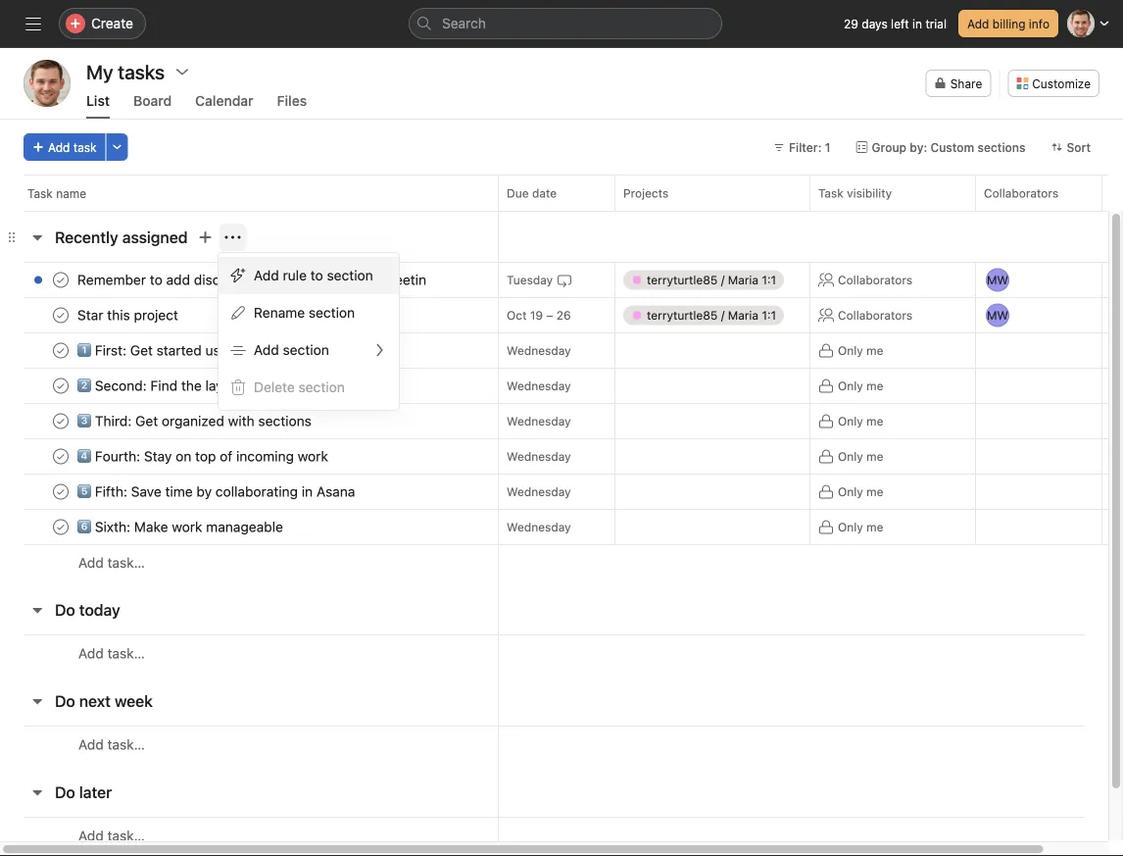 Task type: locate. For each thing, give the bounding box(es) containing it.
2 vertical spatial do
[[55, 783, 75, 802]]

2 completed image from the top
[[49, 409, 73, 433]]

4 me from the top
[[867, 450, 884, 463]]

collapse task list for this section image left do later
[[29, 784, 45, 800]]

collapse task list for this section image left 'next'
[[29, 693, 45, 709]]

6 me from the top
[[867, 520, 884, 534]]

completed checkbox for 1️⃣ first: get started using my tasks text field
[[49, 339, 73, 362]]

task left visibility
[[819, 186, 844, 200]]

1 add task… row from the top
[[0, 544, 1124, 580]]

only me
[[838, 344, 884, 357], [838, 379, 884, 393], [838, 414, 884, 428], [838, 450, 884, 463], [838, 485, 884, 499], [838, 520, 884, 534]]

only me for linked projects for 4️⃣ fourth: stay on top of incoming work cell
[[838, 450, 884, 463]]

wednesday for 6️⃣ sixth: make work manageable cell
[[507, 520, 571, 534]]

group by: custom sections button
[[848, 133, 1035, 161]]

2 add task… button from the top
[[78, 643, 145, 664]]

3 wednesday from the top
[[507, 414, 571, 428]]

1 wednesday from the top
[[507, 344, 571, 357]]

add task… button down later
[[78, 825, 145, 847]]

recently
[[55, 228, 118, 247]]

collaborators for tuesday
[[838, 273, 913, 287]]

do left 'next'
[[55, 692, 75, 710]]

4 wednesday from the top
[[507, 450, 571, 463]]

linked projects for 6️⃣ sixth: make work manageable cell
[[615, 509, 811, 545]]

2️⃣ second: find the layout that's right for you cell
[[0, 368, 499, 404]]

completed image inside 5️⃣ fifth: save time by collaborating in asana cell
[[49, 480, 73, 504]]

week
[[115, 692, 153, 710]]

wednesday for 1️⃣ first: get started using my tasks cell
[[507, 344, 571, 357]]

sections
[[978, 140, 1026, 154]]

4 add task… from the top
[[78, 828, 145, 844]]

5 me from the top
[[867, 485, 884, 499]]

task… down later
[[107, 828, 145, 844]]

3️⃣ third: get organized with sections cell
[[0, 403, 499, 439]]

task… up week
[[107, 645, 145, 661]]

me for linked projects for 5️⃣ fifth: save time by collaborating in asana cell
[[867, 485, 884, 499]]

task… down week
[[107, 736, 145, 753]]

add
[[968, 17, 990, 30], [48, 140, 70, 154], [254, 267, 279, 283], [254, 342, 279, 358], [78, 554, 104, 571], [78, 645, 104, 661], [78, 736, 104, 753], [78, 828, 104, 844]]

add task… row for do next week
[[0, 726, 1124, 763]]

delete
[[254, 379, 295, 395]]

0 vertical spatial completed checkbox
[[49, 339, 73, 362]]

2 collapse task list for this section image from the top
[[29, 693, 45, 709]]

add task… up today
[[78, 554, 145, 571]]

4️⃣ fourth: stay on top of incoming work cell
[[0, 438, 499, 475]]

Completed checkbox
[[49, 339, 73, 362], [49, 374, 73, 398], [49, 445, 73, 468]]

star this project cell
[[0, 297, 499, 333]]

add a task to this section image
[[198, 229, 213, 245]]

1 completed image from the top
[[49, 268, 73, 292]]

completed image inside 6️⃣ sixth: make work manageable cell
[[49, 515, 73, 539]]

expand sidebar image
[[25, 16, 41, 31]]

2 completed checkbox from the top
[[49, 303, 73, 327]]

section down to
[[309, 304, 355, 321]]

4 completed checkbox from the top
[[49, 480, 73, 504]]

1 horizontal spatial task
[[819, 186, 844, 200]]

add inside add rule to section menu item
[[254, 267, 279, 283]]

5 wednesday from the top
[[507, 485, 571, 499]]

name
[[56, 186, 86, 200]]

do left later
[[55, 783, 75, 802]]

3 do from the top
[[55, 783, 75, 802]]

filter:
[[789, 140, 822, 154]]

task… for next
[[107, 736, 145, 753]]

3️⃣ Third: Get organized with sections text field
[[74, 411, 318, 431]]

1 add task… from the top
[[78, 554, 145, 571]]

add task… button
[[78, 552, 145, 574], [78, 643, 145, 664], [78, 734, 145, 756], [78, 825, 145, 847]]

wednesday for 5️⃣ fifth: save time by collaborating in asana cell
[[507, 485, 571, 499]]

section
[[327, 267, 373, 283], [309, 304, 355, 321], [283, 342, 329, 358], [299, 379, 345, 395]]

4 task… from the top
[[107, 828, 145, 844]]

only
[[838, 344, 864, 357], [838, 379, 864, 393], [838, 414, 864, 428], [838, 450, 864, 463], [838, 485, 864, 499], [838, 520, 864, 534]]

projects
[[624, 186, 669, 200]]

4 only from the top
[[838, 450, 864, 463]]

tuesday
[[507, 273, 553, 287]]

2 add task… row from the top
[[0, 634, 1124, 672]]

2 wednesday from the top
[[507, 379, 571, 393]]

sort
[[1067, 140, 1091, 154]]

sort button
[[1043, 133, 1100, 161]]

add task… row for do later
[[0, 817, 1124, 854]]

1 add task… button from the top
[[78, 552, 145, 574]]

completed checkbox for 6️⃣ sixth: make work manageable text box
[[49, 515, 73, 539]]

add billing info button
[[959, 10, 1059, 37]]

wednesday
[[507, 344, 571, 357], [507, 379, 571, 393], [507, 414, 571, 428], [507, 450, 571, 463], [507, 485, 571, 499], [507, 520, 571, 534]]

completed image inside star this project "cell"
[[49, 303, 73, 327]]

6 only me from the top
[[838, 520, 884, 534]]

due date
[[507, 186, 557, 200]]

customize button
[[1008, 70, 1100, 97]]

add task… button inside header recently assigned tree grid
[[78, 552, 145, 574]]

task… for today
[[107, 645, 145, 661]]

add left billing
[[968, 17, 990, 30]]

only for the linked projects for 6️⃣ sixth: make work manageable 'cell'
[[838, 520, 864, 534]]

task
[[27, 186, 53, 200], [819, 186, 844, 200]]

3 add task… row from the top
[[0, 726, 1124, 763]]

list
[[86, 93, 110, 109]]

add left task at the top left of page
[[48, 140, 70, 154]]

add task… down do next week
[[78, 736, 145, 753]]

2 add task… from the top
[[78, 645, 145, 661]]

completed checkbox inside 5️⃣ fifth: save time by collaborating in asana cell
[[49, 480, 73, 504]]

info
[[1029, 17, 1050, 30]]

add task… down today
[[78, 645, 145, 661]]

add task… down later
[[78, 828, 145, 844]]

add task… button for today
[[78, 643, 145, 664]]

2 vertical spatial completed checkbox
[[49, 445, 73, 468]]

left
[[891, 17, 910, 30]]

1 vertical spatial do
[[55, 692, 75, 710]]

1 vertical spatial collapse task list for this section image
[[29, 693, 45, 709]]

do later button
[[55, 775, 112, 810]]

3 completed image from the top
[[49, 445, 73, 468]]

0 vertical spatial do
[[55, 601, 75, 619]]

add inside add task 'button'
[[48, 140, 70, 154]]

list link
[[86, 93, 110, 119]]

completed image inside the 3️⃣ third: get organized with sections cell
[[49, 409, 73, 433]]

me
[[867, 344, 884, 357], [867, 379, 884, 393], [867, 414, 884, 428], [867, 450, 884, 463], [867, 485, 884, 499], [867, 520, 884, 534]]

3 task… from the top
[[107, 736, 145, 753]]

later
[[79, 783, 112, 802]]

0 horizontal spatial task
[[27, 186, 53, 200]]

4 add task… row from the top
[[0, 817, 1124, 854]]

search
[[442, 15, 486, 31]]

do next week
[[55, 692, 153, 710]]

1 collapse task list for this section image from the top
[[29, 602, 45, 618]]

completed image
[[49, 268, 73, 292], [49, 339, 73, 362], [49, 374, 73, 398], [49, 480, 73, 504]]

1 completed image from the top
[[49, 303, 73, 327]]

add task… row for do today
[[0, 634, 1124, 672]]

completed checkbox inside 1️⃣ first: get started using my tasks cell
[[49, 339, 73, 362]]

add task…
[[78, 554, 145, 571], [78, 645, 145, 661], [78, 736, 145, 753], [78, 828, 145, 844]]

row
[[0, 175, 1124, 211], [24, 210, 1124, 212], [0, 260, 1124, 300], [0, 296, 1124, 335], [0, 331, 1124, 370], [0, 366, 1124, 405], [0, 402, 1124, 441], [0, 437, 1124, 476], [0, 472, 1124, 511], [0, 507, 1124, 547]]

3 completed image from the top
[[49, 374, 73, 398]]

0 vertical spatial collapse task list for this section image
[[29, 602, 45, 618]]

recently assigned button
[[55, 220, 188, 255]]

1 only me from the top
[[838, 344, 884, 357]]

1 vertical spatial completed checkbox
[[49, 374, 73, 398]]

add task button
[[24, 133, 106, 161]]

collaborators
[[984, 186, 1059, 200], [838, 273, 913, 287], [838, 308, 913, 322]]

2 task… from the top
[[107, 645, 145, 661]]

add left "rule"
[[254, 267, 279, 283]]

3 add task… from the top
[[78, 736, 145, 753]]

5 only me from the top
[[838, 485, 884, 499]]

completed image for 3️⃣ third: get organized with sections text box
[[49, 409, 73, 433]]

add task… button down today
[[78, 643, 145, 664]]

task…
[[107, 554, 145, 571], [107, 645, 145, 661], [107, 736, 145, 753], [107, 828, 145, 844]]

billing
[[993, 17, 1026, 30]]

1 only from the top
[[838, 344, 864, 357]]

6 wednesday from the top
[[507, 520, 571, 534]]

header recently assigned tree grid
[[0, 260, 1124, 580]]

tt button
[[24, 60, 71, 107]]

3 me from the top
[[867, 414, 884, 428]]

only me for the linked projects for 6️⃣ sixth: make work manageable 'cell'
[[838, 520, 884, 534]]

in
[[913, 17, 923, 30]]

3 completed checkbox from the top
[[49, 409, 73, 433]]

0 vertical spatial collaborators
[[984, 186, 1059, 200]]

completed checkbox inside 6️⃣ sixth: make work manageable cell
[[49, 515, 73, 539]]

do
[[55, 601, 75, 619], [55, 692, 75, 710], [55, 783, 75, 802]]

4 completed image from the top
[[49, 515, 73, 539]]

5 completed checkbox from the top
[[49, 515, 73, 539]]

2 completed checkbox from the top
[[49, 374, 73, 398]]

remember to add discussion topics for the next meeting cell
[[0, 262, 499, 298]]

completed image inside the 4️⃣ fourth: stay on top of incoming work cell
[[49, 445, 73, 468]]

add up do today button
[[78, 554, 104, 571]]

task left name
[[27, 186, 53, 200]]

add task… for later
[[78, 828, 145, 844]]

Star this project text field
[[74, 305, 184, 325]]

search list box
[[409, 8, 723, 39]]

task… up today
[[107, 554, 145, 571]]

completed checkbox inside remember to add discussion topics for the next meeting cell
[[49, 268, 73, 292]]

linked projects for 2️⃣ second: find the layout that's right for you cell
[[615, 368, 811, 404]]

1️⃣ First: Get started using My tasks text field
[[74, 341, 306, 360]]

calendar link
[[195, 93, 254, 119]]

5️⃣ Fifth: Save time by collaborating in Asana text field
[[74, 482, 361, 502]]

do left today
[[55, 601, 75, 619]]

3 only from the top
[[838, 414, 864, 428]]

wednesday for the 3️⃣ third: get organized with sections cell
[[507, 414, 571, 428]]

add billing info
[[968, 17, 1050, 30]]

1 vertical spatial collapse task list for this section image
[[29, 784, 45, 800]]

completed image inside 1️⃣ first: get started using my tasks cell
[[49, 339, 73, 362]]

only me for linked projects for 1️⃣ first: get started using my tasks cell
[[838, 344, 884, 357]]

share button
[[926, 70, 992, 97]]

share
[[951, 76, 983, 90]]

Remember to add discussion topics for the next meeting text field
[[74, 270, 428, 290]]

oct
[[507, 308, 527, 322]]

4 only me from the top
[[838, 450, 884, 463]]

2 vertical spatial collaborators
[[838, 308, 913, 322]]

recently assigned
[[55, 228, 188, 247]]

completed checkbox inside the 4️⃣ fourth: stay on top of incoming work cell
[[49, 445, 73, 468]]

1 task from the left
[[27, 186, 53, 200]]

collapse task list for this section image down task name
[[29, 229, 45, 245]]

3 only me from the top
[[838, 414, 884, 428]]

4 completed image from the top
[[49, 480, 73, 504]]

add task… button for later
[[78, 825, 145, 847]]

4 add task… button from the top
[[78, 825, 145, 847]]

collapse task list for this section image
[[29, 602, 45, 618], [29, 784, 45, 800]]

completed image
[[49, 303, 73, 327], [49, 409, 73, 433], [49, 445, 73, 468], [49, 515, 73, 539]]

2 only from the top
[[838, 379, 864, 393]]

2️⃣ Second: Find the layout that's right for you text field
[[74, 376, 370, 396]]

do later
[[55, 783, 112, 802]]

me for the linked projects for 6️⃣ sixth: make work manageable 'cell'
[[867, 520, 884, 534]]

only me for linked projects for 3️⃣ third: get organized with sections cell
[[838, 414, 884, 428]]

0 vertical spatial collapse task list for this section image
[[29, 229, 45, 245]]

customize
[[1033, 76, 1091, 90]]

me for linked projects for 2️⃣ second: find the layout that's right for you cell
[[867, 379, 884, 393]]

1 vertical spatial collaborators
[[838, 273, 913, 287]]

2 completed image from the top
[[49, 339, 73, 362]]

section right delete
[[299, 379, 345, 395]]

wednesday for the 4️⃣ fourth: stay on top of incoming work cell
[[507, 450, 571, 463]]

Completed checkbox
[[49, 268, 73, 292], [49, 303, 73, 327], [49, 409, 73, 433], [49, 480, 73, 504], [49, 515, 73, 539]]

1️⃣ first: get started using my tasks cell
[[0, 332, 499, 369]]

section down rename section
[[283, 342, 329, 358]]

task visibility
[[819, 186, 892, 200]]

6 only from the top
[[838, 520, 864, 534]]

2 collapse task list for this section image from the top
[[29, 784, 45, 800]]

1 task… from the top
[[107, 554, 145, 571]]

completed image inside the 2️⃣ second: find the layout that's right for you cell
[[49, 374, 73, 398]]

collapse task list for this section image left do today button
[[29, 602, 45, 618]]

3 completed checkbox from the top
[[49, 445, 73, 468]]

2 task from the left
[[819, 186, 844, 200]]

2 do from the top
[[55, 692, 75, 710]]

1 do from the top
[[55, 601, 75, 619]]

completed checkbox inside star this project "cell"
[[49, 303, 73, 327]]

5 only from the top
[[838, 485, 864, 499]]

rename
[[254, 304, 305, 321]]

task inside column header
[[27, 186, 53, 200]]

filter: 1
[[789, 140, 831, 154]]

completed image for 6️⃣ sixth: make work manageable text box
[[49, 515, 73, 539]]

completed checkbox inside the 3️⃣ third: get organized with sections cell
[[49, 409, 73, 433]]

next
[[79, 692, 111, 710]]

add task… row
[[0, 544, 1124, 580], [0, 634, 1124, 672], [0, 726, 1124, 763], [0, 817, 1124, 854]]

row containing oct 19
[[0, 296, 1124, 335]]

1 completed checkbox from the top
[[49, 339, 73, 362]]

1 me from the top
[[867, 344, 884, 357]]

trial
[[926, 17, 947, 30]]

add task… for today
[[78, 645, 145, 661]]

today
[[79, 601, 120, 619]]

2 me from the top
[[867, 379, 884, 393]]

1 completed checkbox from the top
[[49, 268, 73, 292]]

completed checkbox inside the 2️⃣ second: find the layout that's right for you cell
[[49, 374, 73, 398]]

collapse task list for this section image
[[29, 229, 45, 245], [29, 693, 45, 709]]

2 only me from the top
[[838, 379, 884, 393]]

section right to
[[327, 267, 373, 283]]

add task… button down do next week
[[78, 734, 145, 756]]

add task… button up today
[[78, 552, 145, 574]]

26
[[557, 308, 571, 322]]

3 add task… button from the top
[[78, 734, 145, 756]]

to
[[311, 267, 323, 283]]



Task type: vqa. For each thing, say whether or not it's contained in the screenshot.
'goal'
no



Task type: describe. For each thing, give the bounding box(es) containing it.
only for linked projects for 4️⃣ fourth: stay on top of incoming work cell
[[838, 450, 864, 463]]

add task… button for next
[[78, 734, 145, 756]]

1
[[825, 140, 831, 154]]

task
[[73, 140, 97, 154]]

task for task visibility
[[819, 186, 844, 200]]

19
[[530, 308, 543, 322]]

only for linked projects for 5️⃣ fifth: save time by collaborating in asana cell
[[838, 485, 864, 499]]

rule
[[283, 267, 307, 283]]

collaborators for oct 19
[[838, 308, 913, 322]]

29 days left in trial
[[844, 17, 947, 30]]

add down do today
[[78, 645, 104, 661]]

due
[[507, 186, 529, 200]]

more section actions image
[[225, 229, 241, 245]]

do today button
[[55, 592, 120, 628]]

create
[[91, 15, 133, 31]]

files link
[[277, 93, 307, 119]]

board
[[133, 93, 172, 109]]

completed image for 2️⃣ second: find the layout that's right for you "text field"
[[49, 374, 73, 398]]

section for delete section
[[299, 379, 345, 395]]

completed image inside remember to add discussion topics for the next meeting cell
[[49, 268, 73, 292]]

add inside add billing info button
[[968, 17, 990, 30]]

row containing tuesday
[[0, 260, 1124, 300]]

linked projects for 1️⃣ first: get started using my tasks cell
[[615, 332, 811, 369]]

6️⃣ Sixth: Make work manageable text field
[[74, 517, 289, 537]]

6️⃣ sixth: make work manageable cell
[[0, 509, 499, 545]]

board link
[[133, 93, 172, 119]]

repeats image
[[557, 272, 573, 288]]

linked projects for 3️⃣ third: get organized with sections cell
[[615, 403, 811, 439]]

add section
[[254, 342, 329, 358]]

add down later
[[78, 828, 104, 844]]

delete section
[[254, 379, 345, 395]]

days
[[862, 17, 888, 30]]

1 collapse task list for this section image from the top
[[29, 229, 45, 245]]

custom
[[931, 140, 975, 154]]

me for linked projects for 1️⃣ first: get started using my tasks cell
[[867, 344, 884, 357]]

search button
[[409, 8, 723, 39]]

calendar
[[195, 93, 254, 109]]

completed image for 5️⃣ fifth: save time by collaborating in asana text box
[[49, 480, 73, 504]]

completed checkbox for 5️⃣ fifth: save time by collaborating in asana text box
[[49, 480, 73, 504]]

add rule to section
[[254, 267, 373, 283]]

me for linked projects for 3️⃣ third: get organized with sections cell
[[867, 414, 884, 428]]

add task… for next
[[78, 736, 145, 753]]

linked projects for 4️⃣ fourth: stay on top of incoming work cell
[[615, 438, 811, 475]]

do for do today
[[55, 601, 75, 619]]

filter: 1 button
[[765, 133, 840, 161]]

add up delete
[[254, 342, 279, 358]]

section for add section
[[283, 342, 329, 358]]

linked projects for 5️⃣ fifth: save time by collaborating in asana cell
[[615, 474, 811, 510]]

oct 19 – 26
[[507, 308, 571, 322]]

task name column header
[[24, 175, 504, 211]]

rename section
[[254, 304, 355, 321]]

task… for later
[[107, 828, 145, 844]]

only for linked projects for 1️⃣ first: get started using my tasks cell
[[838, 344, 864, 357]]

visibility
[[847, 186, 892, 200]]

only for linked projects for 2️⃣ second: find the layout that's right for you cell
[[838, 379, 864, 393]]

tt
[[37, 74, 57, 93]]

my tasks
[[86, 60, 165, 83]]

section for rename section
[[309, 304, 355, 321]]

collapse task list for this section image for do today
[[29, 602, 45, 618]]

date
[[532, 186, 557, 200]]

wednesday for the 2️⃣ second: find the layout that's right for you cell
[[507, 379, 571, 393]]

completed checkbox for 2️⃣ second: find the layout that's right for you "text field"
[[49, 374, 73, 398]]

files
[[277, 93, 307, 109]]

do for do next week
[[55, 692, 75, 710]]

me for linked projects for 4️⃣ fourth: stay on top of incoming work cell
[[867, 450, 884, 463]]

add rule to section menu item
[[219, 257, 399, 294]]

29
[[844, 17, 859, 30]]

delete section menu item
[[219, 369, 399, 406]]

completed image for 4️⃣ fourth: stay on top of incoming work text box
[[49, 445, 73, 468]]

do for do later
[[55, 783, 75, 802]]

do today
[[55, 601, 120, 619]]

task… inside header recently assigned tree grid
[[107, 554, 145, 571]]

only me for linked projects for 2️⃣ second: find the layout that's right for you cell
[[838, 379, 884, 393]]

completed checkbox for star this project text field at the left of page
[[49, 303, 73, 327]]

completed image for star this project text field at the left of page
[[49, 303, 73, 327]]

show options image
[[175, 64, 190, 79]]

only for linked projects for 3️⃣ third: get organized with sections cell
[[838, 414, 864, 428]]

only me for linked projects for 5️⃣ fifth: save time by collaborating in asana cell
[[838, 485, 884, 499]]

add inside header recently assigned tree grid
[[78, 554, 104, 571]]

add task… inside header recently assigned tree grid
[[78, 554, 145, 571]]

task name
[[27, 186, 86, 200]]

task for task name
[[27, 186, 53, 200]]

4️⃣ Fourth: Stay on top of incoming work text field
[[74, 447, 334, 466]]

more actions image
[[111, 141, 123, 153]]

by:
[[910, 140, 928, 154]]

collapse task list for this section image for do later
[[29, 784, 45, 800]]

assigned
[[122, 228, 188, 247]]

completed image for 1️⃣ first: get started using my tasks text field
[[49, 339, 73, 362]]

row containing task name
[[0, 175, 1124, 211]]

5️⃣ fifth: save time by collaborating in asana cell
[[0, 474, 499, 510]]

create button
[[59, 8, 146, 39]]

group by: custom sections
[[872, 140, 1026, 154]]

add down 'next'
[[78, 736, 104, 753]]

group
[[872, 140, 907, 154]]

completed checkbox for 4️⃣ fourth: stay on top of incoming work text box
[[49, 445, 73, 468]]

–
[[547, 308, 553, 322]]

add task
[[48, 140, 97, 154]]

completed checkbox for 3️⃣ third: get organized with sections text box
[[49, 409, 73, 433]]

do next week button
[[55, 683, 153, 719]]



